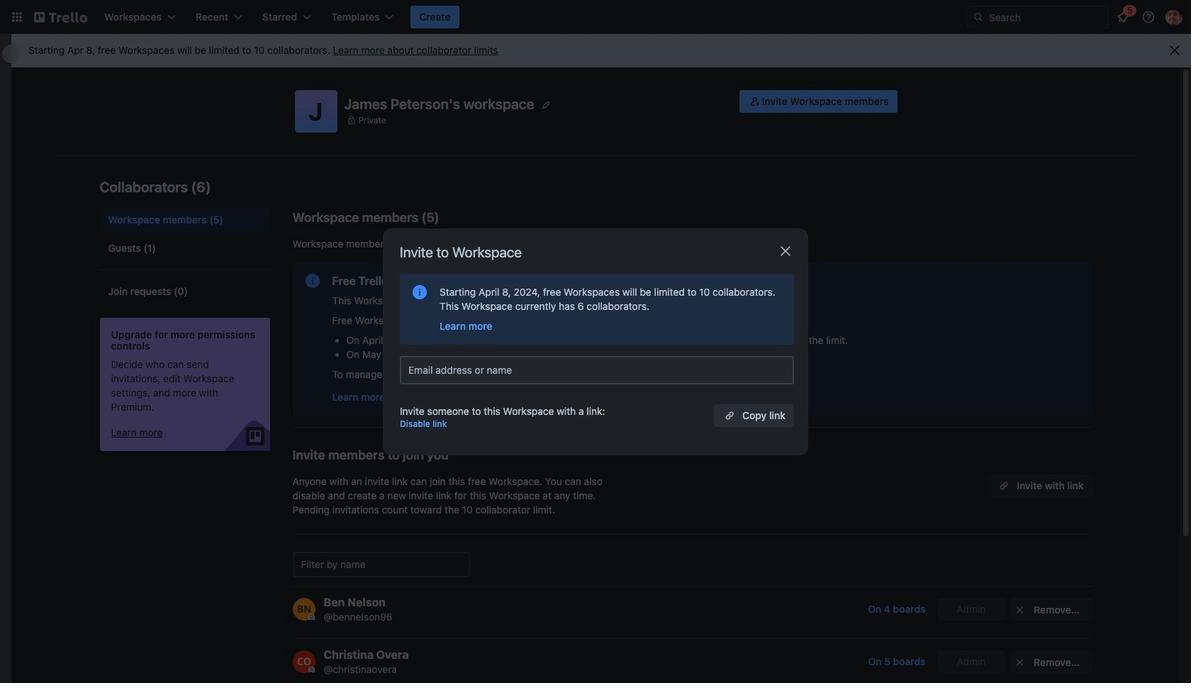 Task type: locate. For each thing, give the bounding box(es) containing it.
5 notifications image
[[1115, 9, 1132, 26]]

1 vertical spatial sm image
[[1013, 603, 1028, 617]]

james peterson (jamespeterson93) image
[[1166, 9, 1183, 26]]

open information menu image
[[1142, 10, 1156, 24]]

0 horizontal spatial sm image
[[748, 94, 763, 109]]

sm image
[[748, 94, 763, 109], [1013, 603, 1028, 617]]



Task type: describe. For each thing, give the bounding box(es) containing it.
0 vertical spatial sm image
[[748, 94, 763, 109]]

Search field
[[985, 6, 1109, 28]]

Email address or name text field
[[409, 360, 792, 380]]

search image
[[973, 11, 985, 23]]

close image
[[778, 243, 795, 260]]

1 horizontal spatial sm image
[[1013, 603, 1028, 617]]

Filter by name text field
[[293, 552, 470, 578]]

primary element
[[0, 0, 1192, 34]]

sm image
[[1013, 656, 1028, 670]]



Task type: vqa. For each thing, say whether or not it's contained in the screenshot.
the right SHARE
no



